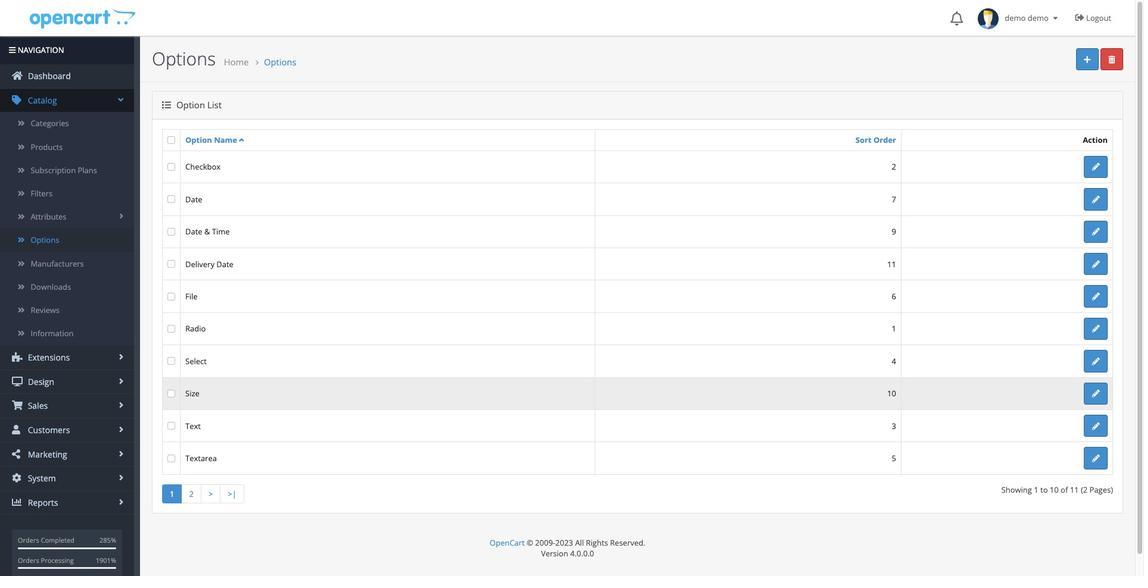 Task type: vqa. For each thing, say whether or not it's contained in the screenshot.
Option List
yes



Task type: locate. For each thing, give the bounding box(es) containing it.
0 horizontal spatial 1
[[170, 489, 174, 500]]

options link
[[264, 56, 296, 68], [0, 229, 134, 252]]

add new image
[[1084, 56, 1091, 64]]

3 edit image from the top
[[1092, 228, 1100, 236]]

orders for orders processing
[[18, 557, 39, 566]]

option name link
[[185, 134, 244, 145]]

0 horizontal spatial 11
[[888, 259, 896, 270]]

2 demo from the left
[[1028, 13, 1049, 23]]

1 vertical spatial date
[[185, 227, 202, 237]]

10 left the of
[[1050, 485, 1059, 496]]

edit image for 9
[[1092, 228, 1100, 236]]

1 up the 4
[[892, 324, 896, 335]]

0 horizontal spatial options
[[31, 235, 59, 246]]

time
[[212, 227, 230, 237]]

11 up 6
[[888, 259, 896, 270]]

orders up orders processing
[[18, 537, 39, 546]]

1 orders from the top
[[18, 537, 39, 546]]

1 horizontal spatial 10
[[1050, 485, 1059, 496]]

edit image for 6
[[1092, 293, 1100, 301]]

option for option name
[[185, 134, 212, 145]]

catalog link
[[0, 89, 134, 112]]

size
[[185, 389, 200, 399]]

date down checkbox
[[185, 194, 202, 205]]

5
[[892, 454, 896, 464]]

home
[[224, 56, 249, 68]]

options down "attributes"
[[31, 235, 59, 246]]

7
[[892, 194, 896, 205]]

0 horizontal spatial demo
[[1005, 13, 1026, 23]]

edit image
[[1092, 164, 1100, 171], [1092, 196, 1100, 204], [1092, 228, 1100, 236], [1092, 261, 1100, 269]]

desktop image
[[12, 377, 23, 387]]

None checkbox
[[167, 228, 175, 236], [167, 261, 175, 268], [167, 325, 175, 333], [167, 423, 175, 430], [167, 455, 175, 463], [167, 228, 175, 236], [167, 261, 175, 268], [167, 325, 175, 333], [167, 423, 175, 430], [167, 455, 175, 463]]

0 horizontal spatial 2
[[189, 489, 194, 500]]

> link
[[201, 485, 221, 504]]

0 horizontal spatial 10
[[888, 389, 896, 399]]

option left list
[[176, 99, 205, 111]]

logout link
[[1067, 0, 1124, 36]]

checkbox
[[185, 162, 221, 172]]

date left &
[[185, 227, 202, 237]]

11 left (2
[[1070, 485, 1079, 496]]

demo right "demo demo" icon
[[1005, 13, 1026, 23]]

2 horizontal spatial options
[[264, 56, 296, 68]]

1 vertical spatial option
[[185, 134, 212, 145]]

0 vertical spatial options link
[[264, 56, 296, 68]]

10
[[888, 389, 896, 399], [1050, 485, 1059, 496]]

1 vertical spatial orders
[[18, 557, 39, 566]]

2 orders from the top
[[18, 557, 39, 566]]

0 vertical spatial orders
[[18, 537, 39, 546]]

5 edit image from the top
[[1092, 423, 1100, 431]]

&
[[204, 227, 210, 237]]

radio
[[185, 324, 206, 335]]

dashboard link
[[0, 64, 134, 88]]

system link
[[0, 467, 134, 491]]

1 vertical spatial 10
[[1050, 485, 1059, 496]]

reviews link
[[0, 299, 134, 322]]

options
[[152, 46, 216, 71], [264, 56, 296, 68], [31, 235, 59, 246]]

option left name
[[185, 134, 212, 145]]

1 horizontal spatial options link
[[264, 56, 296, 68]]

to
[[1041, 485, 1048, 496]]

3 edit image from the top
[[1092, 358, 1100, 366]]

orders down orders completed
[[18, 557, 39, 566]]

demo demo link
[[972, 0, 1067, 36]]

categories
[[31, 118, 69, 129]]

2 edit image from the top
[[1092, 196, 1100, 204]]

showing
[[1002, 485, 1032, 496]]

1 edit image from the top
[[1092, 164, 1100, 171]]

demo
[[1005, 13, 1026, 23], [1028, 13, 1049, 23]]

2 horizontal spatial 1
[[1034, 485, 1039, 496]]

9
[[892, 227, 896, 237]]

sort
[[856, 135, 872, 145]]

options link right home on the left top of page
[[264, 56, 296, 68]]

caret down image
[[1051, 14, 1061, 22]]

file
[[185, 291, 198, 302]]

attributes
[[31, 212, 66, 222]]

reserved.
[[610, 538, 646, 549]]

products
[[31, 142, 63, 152]]

pages)
[[1090, 485, 1113, 496]]

opencart link
[[490, 538, 525, 549]]

bars image
[[9, 46, 16, 54]]

1
[[892, 324, 896, 335], [1034, 485, 1039, 496], [170, 489, 174, 500]]

date for date
[[185, 194, 202, 205]]

version
[[541, 549, 568, 560]]

1 vertical spatial options link
[[0, 229, 134, 252]]

edit image for 11
[[1092, 261, 1100, 269]]

2 down order
[[892, 162, 896, 172]]

extensions
[[26, 352, 70, 364]]

0 vertical spatial 2
[[892, 162, 896, 172]]

0 horizontal spatial options link
[[0, 229, 134, 252]]

1 edit image from the top
[[1092, 293, 1100, 301]]

home image
[[12, 71, 23, 81]]

opencart © 2009-2023 all rights reserved. version 4.0.0.0
[[490, 538, 646, 560]]

marketing
[[26, 449, 67, 461]]

edit image for 1
[[1092, 326, 1100, 333]]

downloads
[[31, 282, 71, 292]]

2 link
[[181, 485, 201, 504]]

orders for orders completed
[[18, 537, 39, 546]]

1 horizontal spatial demo
[[1028, 13, 1049, 23]]

demo demo
[[999, 13, 1051, 23]]

0 vertical spatial date
[[185, 194, 202, 205]]

6 edit image from the top
[[1092, 455, 1100, 463]]

filters
[[31, 188, 53, 199]]

1 left 2 link
[[170, 489, 174, 500]]

2023
[[556, 538, 573, 549]]

2 vertical spatial date
[[217, 259, 234, 270]]

options link up manufacturers
[[0, 229, 134, 252]]

1 left to
[[1034, 485, 1039, 496]]

opencart image
[[28, 7, 136, 29]]

4 edit image from the top
[[1092, 391, 1100, 398]]

list image
[[162, 101, 171, 110]]

products link
[[0, 136, 134, 159]]

options up option list
[[152, 46, 216, 71]]

2
[[892, 162, 896, 172], [189, 489, 194, 500]]

1 demo from the left
[[1005, 13, 1026, 23]]

edit image
[[1092, 293, 1100, 301], [1092, 326, 1100, 333], [1092, 358, 1100, 366], [1092, 391, 1100, 398], [1092, 423, 1100, 431], [1092, 455, 1100, 463]]

information
[[31, 328, 74, 339]]

orders
[[18, 537, 39, 546], [18, 557, 39, 566]]

date & time
[[185, 227, 230, 237]]

(2
[[1081, 485, 1088, 496]]

subscription plans
[[31, 165, 97, 176]]

all
[[575, 538, 584, 549]]

options right home on the left top of page
[[264, 56, 296, 68]]

None checkbox
[[167, 136, 175, 144], [167, 163, 175, 171], [167, 196, 175, 203], [167, 293, 175, 301], [167, 358, 175, 366], [167, 390, 175, 398], [167, 136, 175, 144], [167, 163, 175, 171], [167, 196, 175, 203], [167, 293, 175, 301], [167, 358, 175, 366], [167, 390, 175, 398]]

2009-
[[535, 538, 556, 549]]

4 edit image from the top
[[1092, 261, 1100, 269]]

1 horizontal spatial 11
[[1070, 485, 1079, 496]]

option
[[176, 99, 205, 111], [185, 134, 212, 145]]

option list
[[174, 99, 222, 111]]

10 down the 4
[[888, 389, 896, 399]]

2 left > at left
[[189, 489, 194, 500]]

demo left caret down image
[[1028, 13, 1049, 23]]

logout
[[1087, 13, 1112, 23]]

©
[[527, 538, 533, 549]]

name
[[214, 134, 237, 145]]

date right delivery
[[217, 259, 234, 270]]

date
[[185, 194, 202, 205], [185, 227, 202, 237], [217, 259, 234, 270]]

catalog
[[26, 95, 57, 106]]

2 edit image from the top
[[1092, 326, 1100, 333]]

shopping cart image
[[12, 401, 23, 411]]

0 vertical spatial option
[[176, 99, 205, 111]]



Task type: describe. For each thing, give the bounding box(es) containing it.
285%
[[100, 537, 116, 546]]

user image
[[12, 426, 23, 435]]

list
[[207, 99, 222, 111]]

opencart
[[490, 538, 525, 549]]

chart bar image
[[12, 498, 23, 508]]

options for the bottom options link
[[31, 235, 59, 246]]

home link
[[224, 56, 249, 68]]

reports link
[[0, 492, 134, 515]]

option for option list
[[176, 99, 205, 111]]

sales
[[26, 401, 48, 412]]

text
[[185, 421, 201, 432]]

>| link
[[220, 485, 244, 504]]

customers
[[26, 425, 70, 436]]

cog image
[[12, 474, 23, 484]]

reviews
[[31, 305, 60, 316]]

delivery
[[185, 259, 215, 270]]

edit image for 7
[[1092, 196, 1100, 204]]

reports
[[26, 498, 58, 509]]

sales link
[[0, 395, 134, 418]]

1 vertical spatial 2
[[189, 489, 194, 500]]

share alt image
[[12, 450, 23, 459]]

sign out alt image
[[1076, 13, 1085, 22]]

>
[[209, 489, 213, 500]]

orders completed
[[18, 537, 74, 546]]

showing 1 to 10 of 11 (2 pages)
[[1002, 485, 1113, 496]]

4.0.0.0
[[570, 549, 594, 560]]

option name
[[185, 134, 237, 145]]

tag image
[[12, 95, 23, 105]]

edit image for 5
[[1092, 455, 1100, 463]]

edit image for 10
[[1092, 391, 1100, 398]]

1 horizontal spatial options
[[152, 46, 216, 71]]

bell image
[[951, 11, 963, 26]]

subscription plans link
[[0, 159, 134, 182]]

completed
[[41, 537, 74, 546]]

sort order
[[856, 135, 896, 145]]

delete image
[[1109, 56, 1116, 64]]

system
[[26, 473, 56, 485]]

filters link
[[0, 182, 134, 206]]

date for date & time
[[185, 227, 202, 237]]

manufacturers link
[[0, 252, 134, 276]]

downloads link
[[0, 276, 134, 299]]

rights
[[586, 538, 608, 549]]

marketing link
[[0, 443, 134, 467]]

6
[[892, 291, 896, 302]]

dashboard
[[26, 70, 71, 82]]

delivery date
[[185, 259, 234, 270]]

edit image for 2
[[1092, 164, 1100, 171]]

navigation
[[16, 45, 64, 55]]

information link
[[0, 322, 134, 346]]

sort order link
[[856, 135, 896, 145]]

4
[[892, 356, 896, 367]]

attributes link
[[0, 206, 134, 229]]

demo demo image
[[978, 8, 999, 29]]

plans
[[78, 165, 97, 176]]

order
[[874, 135, 896, 145]]

3
[[892, 421, 896, 432]]

textarea
[[185, 454, 217, 464]]

orders processing
[[18, 557, 74, 566]]

manufacturers
[[31, 258, 84, 269]]

processing
[[41, 557, 74, 566]]

1901%
[[96, 557, 116, 566]]

1 horizontal spatial 1
[[892, 324, 896, 335]]

extensions link
[[0, 346, 134, 370]]

subscription
[[31, 165, 76, 176]]

customers link
[[0, 419, 134, 443]]

action
[[1083, 135, 1108, 145]]

design
[[26, 377, 54, 388]]

0 vertical spatial 11
[[888, 259, 896, 270]]

1 horizontal spatial 2
[[892, 162, 896, 172]]

>|
[[228, 489, 237, 500]]

options for the rightmost options link
[[264, 56, 296, 68]]

select
[[185, 356, 207, 367]]

design link
[[0, 371, 134, 394]]

edit image for 4
[[1092, 358, 1100, 366]]

puzzle piece image
[[12, 353, 23, 363]]

0 vertical spatial 10
[[888, 389, 896, 399]]

of
[[1061, 485, 1068, 496]]

edit image for 3
[[1092, 423, 1100, 431]]

categories link
[[0, 112, 134, 136]]

1 vertical spatial 11
[[1070, 485, 1079, 496]]



